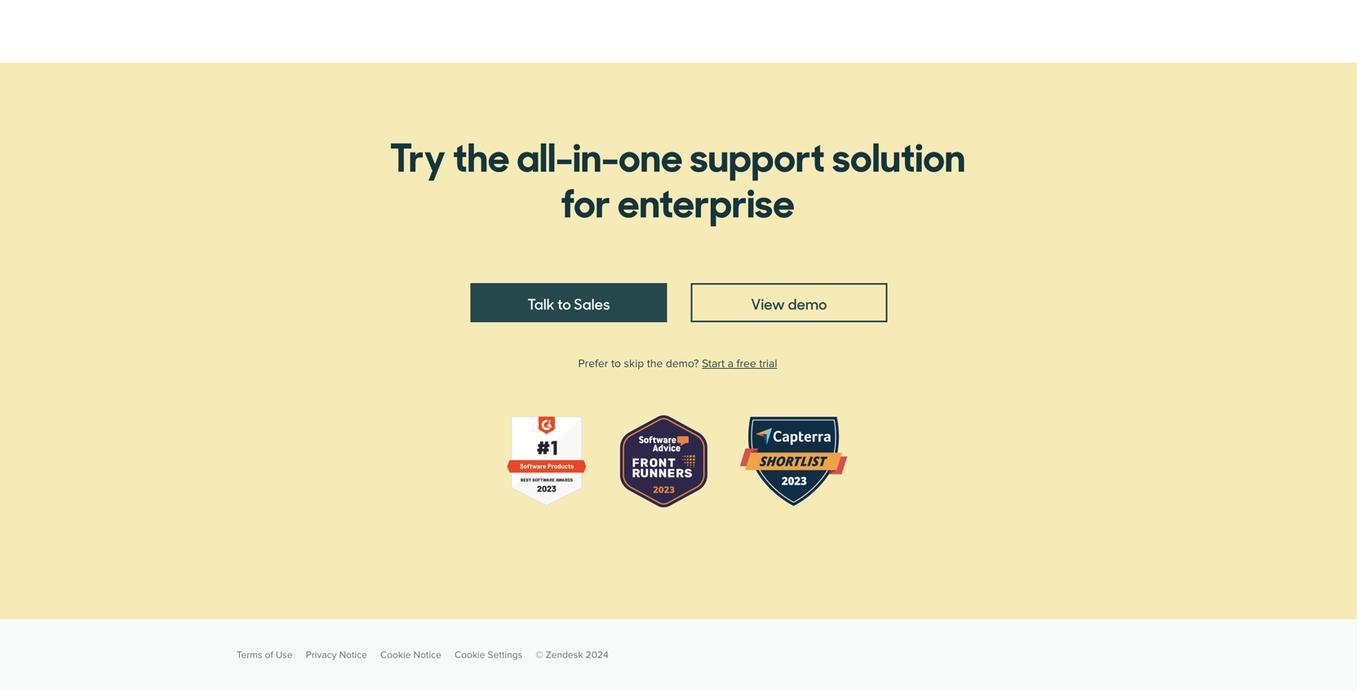 Task type: locate. For each thing, give the bounding box(es) containing it.
one
[[619, 126, 683, 183]]

cookie settings link
[[455, 646, 523, 666]]

0 horizontal spatial cookie
[[381, 650, 411, 661]]

2 cookie from the left
[[455, 650, 485, 661]]

1 horizontal spatial cookie
[[455, 650, 485, 661]]

0 vertical spatial the
[[453, 126, 510, 183]]

to inside button
[[558, 293, 571, 314]]

try
[[390, 126, 446, 183]]

the
[[453, 126, 510, 183], [647, 357, 663, 371]]

1 vertical spatial the
[[647, 357, 663, 371]]

notice left cookie settings on the left bottom of page
[[414, 650, 442, 661]]

trial
[[760, 357, 778, 371]]

cookie left settings
[[455, 650, 485, 661]]

2 notice from the left
[[414, 650, 442, 661]]

0 horizontal spatial notice
[[339, 650, 367, 661]]

the right skip
[[647, 357, 663, 371]]

prefer
[[579, 357, 609, 371]]

©
[[536, 650, 544, 661]]

terms
[[237, 650, 262, 661]]

cookie right privacy notice
[[381, 650, 411, 661]]

notice right privacy
[[339, 650, 367, 661]]

all-
[[517, 126, 573, 183]]

for
[[561, 171, 611, 229]]

privacy
[[306, 650, 337, 661]]

1 notice from the left
[[339, 650, 367, 661]]

to left skip
[[612, 357, 621, 371]]

to
[[558, 293, 571, 314], [612, 357, 621, 371]]

to right talk
[[558, 293, 571, 314]]

1 horizontal spatial to
[[612, 357, 621, 371]]

cookie
[[381, 650, 411, 661], [455, 650, 485, 661]]

notice
[[339, 650, 367, 661], [414, 650, 442, 661]]

to for talk
[[558, 293, 571, 314]]

zendesk
[[546, 650, 583, 661]]

1 horizontal spatial the
[[647, 357, 663, 371]]

1 cookie from the left
[[381, 650, 411, 661]]

notice for cookie notice
[[414, 650, 442, 661]]

cookie notice
[[381, 650, 442, 661]]

terms of use
[[237, 650, 293, 661]]

the right try
[[453, 126, 510, 183]]

1 vertical spatial to
[[612, 357, 621, 371]]

0 vertical spatial to
[[558, 293, 571, 314]]

of
[[265, 650, 273, 661]]

1 horizontal spatial notice
[[414, 650, 442, 661]]

0 horizontal spatial to
[[558, 293, 571, 314]]

0 horizontal spatial the
[[453, 126, 510, 183]]

prefer to skip the demo? start a free trial
[[579, 357, 778, 371]]



Task type: describe. For each thing, give the bounding box(es) containing it.
talk
[[528, 293, 555, 314]]

cookie for cookie notice
[[381, 650, 411, 661]]

view
[[752, 293, 785, 314]]

notice for privacy notice
[[339, 650, 367, 661]]

cookie settings
[[455, 650, 523, 661]]

use
[[276, 650, 293, 661]]

support
[[690, 126, 826, 183]]

skip
[[624, 357, 644, 371]]

start
[[702, 357, 725, 371]]

talk to sales
[[528, 293, 610, 314]]

to for prefer
[[612, 357, 621, 371]]

privacy notice
[[306, 650, 367, 661]]

talk to sales button
[[471, 283, 668, 323]]

enterprise
[[618, 171, 795, 229]]

© zendesk 2024
[[536, 650, 609, 661]]

sales
[[574, 293, 610, 314]]

start a free trial link
[[702, 357, 778, 371]]

try the all-in-one support solution for enterprise
[[390, 126, 966, 229]]

privacy notice link
[[306, 646, 367, 666]]

solution
[[833, 126, 966, 183]]

view demo link
[[691, 283, 888, 323]]

a
[[728, 357, 734, 371]]

free
[[737, 357, 757, 371]]

cookie for cookie settings
[[455, 650, 485, 661]]

demo
[[788, 293, 828, 314]]

terms of use link
[[237, 646, 293, 666]]

settings
[[488, 650, 523, 661]]

in-
[[573, 126, 619, 183]]

demo?
[[666, 357, 699, 371]]

the inside try the all-in-one support solution for enterprise
[[453, 126, 510, 183]]

cookie notice link
[[381, 646, 442, 666]]

2024
[[586, 650, 609, 661]]

view demo
[[752, 293, 828, 314]]



Task type: vqa. For each thing, say whether or not it's contained in the screenshot.
Zendesk image
no



